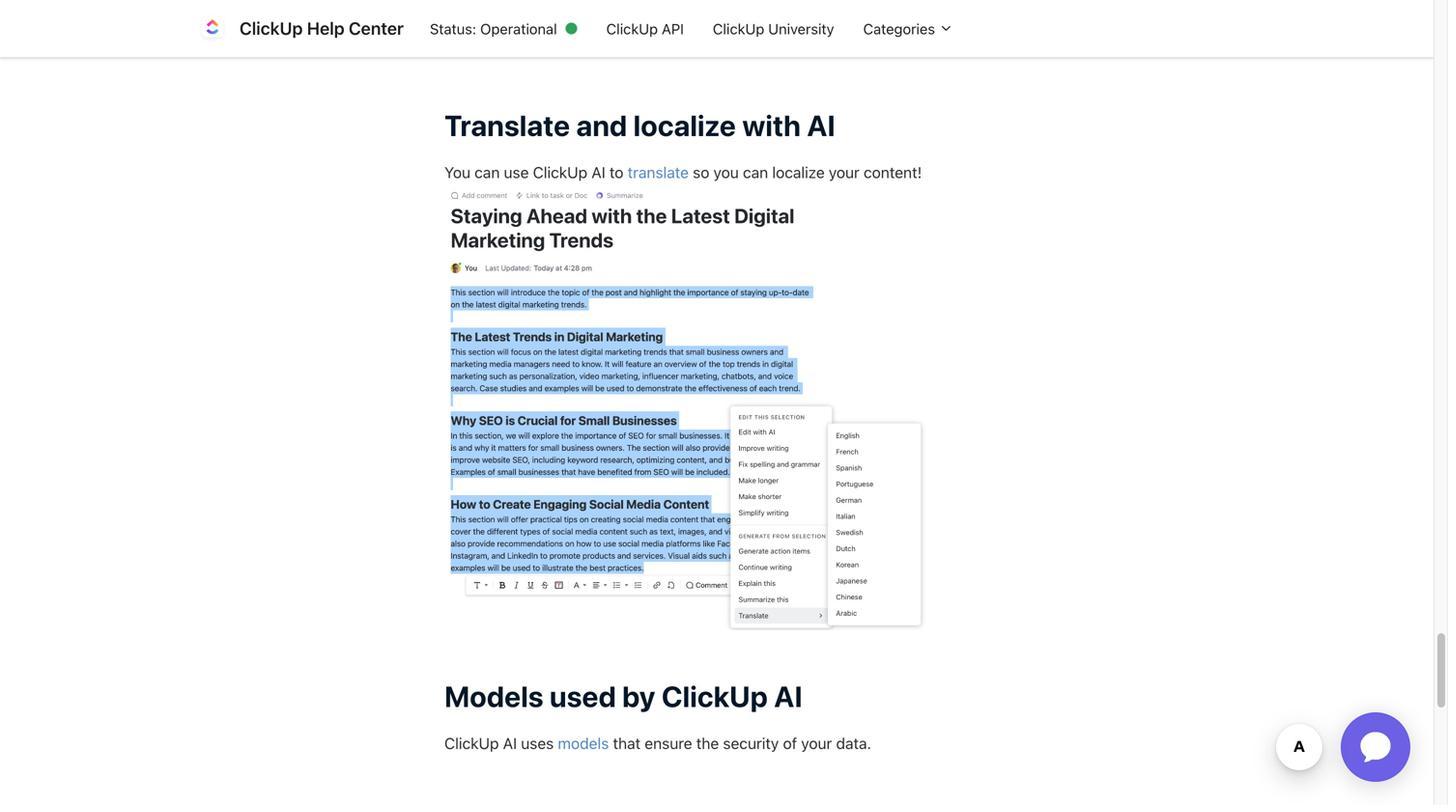 Task type: locate. For each thing, give the bounding box(es) containing it.
uses
[[521, 735, 554, 753]]

and
[[576, 108, 627, 142]]

university
[[768, 20, 834, 37]]

ensure
[[645, 735, 693, 753]]

center
[[349, 18, 404, 39]]

application
[[1318, 690, 1434, 806]]

localize
[[633, 108, 736, 142], [772, 163, 825, 182]]

ai
[[807, 108, 836, 142], [592, 163, 606, 182], [774, 680, 803, 714], [503, 735, 517, 753]]

ai right with
[[807, 108, 836, 142]]

can up .
[[597, 15, 623, 34]]

ai- right 'containing'
[[861, 15, 882, 34]]

of
[[783, 735, 797, 753]]

screenshot of the translate dropdown and the available languages. image
[[445, 184, 928, 631]]

1 horizontal spatial the
[[697, 735, 719, 753]]

clickup api link
[[592, 10, 699, 47]]

0 vertical spatial localize
[[633, 108, 736, 142]]

1 vertical spatial ai-
[[445, 38, 465, 57]]

from left the an in the top right of the page
[[992, 15, 1028, 34]]

clickup
[[240, 18, 303, 39], [606, 20, 658, 37], [713, 20, 765, 37], [533, 163, 588, 182], [662, 680, 768, 714], [445, 735, 499, 753]]

use
[[504, 163, 529, 182]]

from the toolbar, you can create a task or a doc containing ai-generated text. from an open task, you can create ai-generated subtasks .
[[445, 15, 1233, 57]]

1 horizontal spatial ai-
[[861, 15, 882, 34]]

from
[[445, 15, 480, 34], [992, 15, 1028, 34]]

operational
[[480, 20, 557, 37]]

you right task, at the top
[[1130, 15, 1156, 34]]

can down with
[[743, 163, 768, 182]]

an
[[1032, 15, 1049, 34]]

toolbar,
[[511, 15, 564, 34]]

localize down with
[[772, 163, 825, 182]]

1 horizontal spatial a
[[739, 15, 747, 34]]

that
[[613, 735, 641, 753]]

generated left "text."
[[882, 15, 953, 34]]

generated down status: operational
[[465, 38, 537, 57]]

clickup inside clickup api link
[[606, 20, 658, 37]]

1 horizontal spatial create
[[1189, 15, 1233, 34]]

ai-
[[861, 15, 882, 34], [445, 38, 465, 57]]

generated
[[882, 15, 953, 34], [465, 38, 537, 57]]

1 horizontal spatial localize
[[772, 163, 825, 182]]

a left task link
[[675, 15, 683, 34]]

the inside from the toolbar, you can create a task or a doc containing ai-generated text. from an open task, you can create ai-generated subtasks .
[[484, 15, 507, 34]]

0 vertical spatial your
[[829, 163, 860, 182]]

a right or
[[739, 15, 747, 34]]

ai for translate and localize with ai
[[807, 108, 836, 142]]

0 horizontal spatial generated
[[465, 38, 537, 57]]

0 horizontal spatial create
[[627, 15, 671, 34]]

models
[[445, 680, 544, 714]]

a
[[675, 15, 683, 34], [739, 15, 747, 34]]

localize up the you can use clickup ai to translate so you can localize your content!
[[633, 108, 736, 142]]

0 horizontal spatial from
[[445, 15, 480, 34]]

used
[[550, 680, 616, 714]]

clickup ai uses models that ensure the security of your data.
[[445, 735, 872, 753]]

ai left to
[[592, 163, 606, 182]]

categories button
[[849, 10, 968, 47]]

0 horizontal spatial ai-
[[445, 38, 465, 57]]

ai- down status:
[[445, 38, 465, 57]]

to
[[610, 163, 624, 182]]

can right task, at the top
[[1160, 15, 1185, 34]]

clickup help help center home page image
[[197, 13, 228, 44]]

ai up of
[[774, 680, 803, 714]]

subtasks
[[541, 38, 604, 57]]

the
[[484, 15, 507, 34], [697, 735, 719, 753]]

0 vertical spatial generated
[[882, 15, 953, 34]]

1 vertical spatial the
[[697, 735, 719, 753]]

clickup help center link
[[197, 13, 415, 44]]

text.
[[957, 15, 988, 34]]

1 vertical spatial localize
[[772, 163, 825, 182]]

ai for models used by clickup ai
[[774, 680, 803, 714]]

2 create from the left
[[1189, 15, 1233, 34]]

ai for you can use clickup ai to translate so you can localize your content!
[[592, 163, 606, 182]]

0 vertical spatial the
[[484, 15, 507, 34]]

doc link
[[751, 15, 780, 34]]

1 horizontal spatial from
[[992, 15, 1028, 34]]

your right of
[[801, 735, 832, 753]]

task,
[[1092, 15, 1126, 34]]

clickup inside clickup help center link
[[240, 18, 303, 39]]

create
[[627, 15, 671, 34], [1189, 15, 1233, 34]]

can
[[597, 15, 623, 34], [1160, 15, 1185, 34], [475, 163, 500, 182], [743, 163, 768, 182]]

security
[[723, 735, 779, 753]]

you right so
[[714, 163, 739, 182]]

1 horizontal spatial you
[[714, 163, 739, 182]]

0 horizontal spatial a
[[675, 15, 683, 34]]

you can use clickup ai to translate so you can localize your content!
[[445, 163, 926, 182]]

you
[[568, 15, 593, 34], [1130, 15, 1156, 34], [714, 163, 739, 182]]

0 horizontal spatial the
[[484, 15, 507, 34]]

1 horizontal spatial generated
[[882, 15, 953, 34]]

your
[[829, 163, 860, 182], [801, 735, 832, 753]]

clickup for university
[[713, 20, 765, 37]]

the left toolbar,
[[484, 15, 507, 34]]

1 vertical spatial generated
[[465, 38, 537, 57]]

.
[[604, 38, 608, 57]]

from left toolbar,
[[445, 15, 480, 34]]

task
[[687, 15, 717, 34]]

you up subtasks
[[568, 15, 593, 34]]

clickup for ai
[[445, 735, 499, 753]]

you
[[445, 163, 471, 182]]

data.
[[836, 735, 872, 753]]

api
[[662, 20, 684, 37]]

clickup inside clickup university link
[[713, 20, 765, 37]]

the right "ensure"
[[697, 735, 719, 753]]

your left the content!
[[829, 163, 860, 182]]



Task type: vqa. For each thing, say whether or not it's contained in the screenshot.
University's ClickUp
yes



Task type: describe. For each thing, give the bounding box(es) containing it.
models used by clickup ai
[[445, 680, 803, 714]]

translate
[[445, 108, 570, 142]]

clickup university link
[[699, 10, 849, 47]]

clickup university
[[713, 20, 834, 37]]

containing
[[784, 15, 857, 34]]

translate and localize with ai
[[445, 108, 836, 142]]

status: operational
[[430, 20, 557, 37]]

2 a from the left
[[739, 15, 747, 34]]

1 create from the left
[[627, 15, 671, 34]]

content!
[[864, 163, 922, 182]]

translate link
[[628, 163, 689, 182]]

task link
[[687, 15, 717, 34]]

doc
[[751, 15, 780, 34]]

so
[[693, 163, 710, 182]]

can left use
[[475, 163, 500, 182]]

models link
[[558, 735, 609, 753]]

0 horizontal spatial you
[[568, 15, 593, 34]]

translate
[[628, 163, 689, 182]]

clickup api
[[606, 20, 684, 37]]

or
[[721, 15, 735, 34]]

2 from from the left
[[992, 15, 1028, 34]]

by
[[622, 680, 656, 714]]

clickup help center
[[240, 18, 404, 39]]

1 a from the left
[[675, 15, 683, 34]]

models
[[558, 735, 609, 753]]

1 vertical spatial your
[[801, 735, 832, 753]]

categories
[[863, 20, 939, 37]]

0 vertical spatial ai-
[[861, 15, 882, 34]]

open
[[1053, 15, 1088, 34]]

2 horizontal spatial you
[[1130, 15, 1156, 34]]

ai left uses
[[503, 735, 517, 753]]

1 from from the left
[[445, 15, 480, 34]]

clickup for help
[[240, 18, 303, 39]]

clickup for api
[[606, 20, 658, 37]]

status:
[[430, 20, 477, 37]]

with
[[742, 108, 801, 142]]

help
[[307, 18, 345, 39]]

0 horizontal spatial localize
[[633, 108, 736, 142]]



